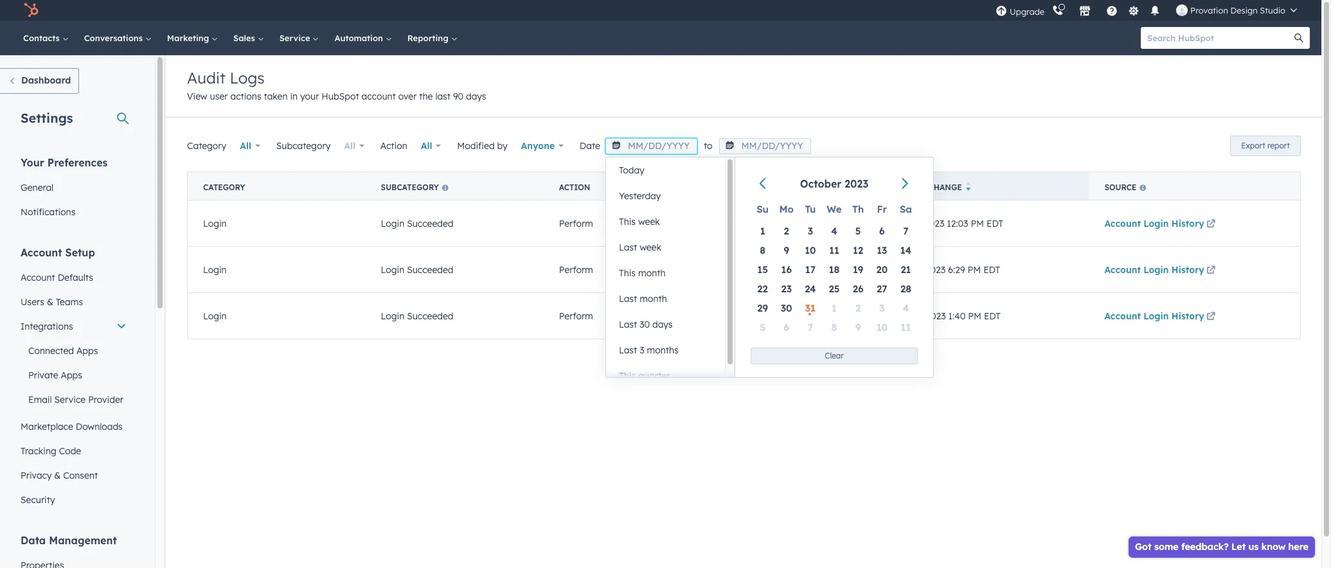 Task type: locate. For each thing, give the bounding box(es) containing it.
8 up '15'
[[760, 244, 766, 257]]

account setup element
[[13, 246, 134, 512]]

1 horizontal spatial 4
[[903, 302, 909, 314]]

this week
[[619, 216, 660, 228]]

account for oct 31, 2023 12:03 pm edt
[[1105, 218, 1141, 229]]

0 vertical spatial peterson
[[730, 212, 767, 223]]

0 horizontal spatial subcategory
[[276, 140, 331, 152]]

0 horizontal spatial 3
[[640, 345, 645, 356]]

oct 24, 2023 1:40 pm edt
[[893, 310, 1001, 322]]

2 james.peterson1902@gmail.com from the top
[[699, 271, 816, 280]]

12 menu item
[[846, 241, 870, 260]]

3 james peterson james.peterson1902@gmail.com from the top
[[699, 304, 816, 327]]

oct left 24,
[[893, 310, 908, 322]]

1 menu item
[[751, 222, 775, 241], [823, 299, 846, 318]]

1 vertical spatial month
[[640, 293, 667, 305]]

succeeded for oct 31, 2023 12:03 pm edt
[[407, 218, 454, 229]]

2 vertical spatial succeeded
[[407, 310, 454, 322]]

4 menu item
[[823, 222, 846, 241], [894, 299, 918, 318]]

edt right 12:03
[[987, 218, 1004, 229]]

james peterson james.peterson1902@gmail.com up 22
[[699, 258, 816, 280]]

8 menu item up '15'
[[751, 241, 775, 260]]

0 horizontal spatial 4
[[831, 225, 838, 237]]

james.peterson1902@gmail.com for oct 31, 2023 12:03 pm edt
[[699, 224, 816, 234]]

days inside audit logs view user actions taken in your hubspot account over the last 90 days
[[466, 91, 486, 102]]

peterson for oct 25, 2023 6:29 pm edt
[[730, 258, 767, 269]]

7 for right 7 menu item
[[904, 225, 909, 237]]

1 james peterson james.peterson1902@gmail.com from the top
[[699, 212, 816, 234]]

peterson
[[730, 212, 767, 223], [730, 258, 767, 269], [730, 304, 767, 316]]

1 vertical spatial peterson
[[730, 258, 767, 269]]

3 succeeded from the top
[[407, 310, 454, 322]]

3
[[808, 225, 813, 237], [880, 302, 885, 314], [640, 345, 645, 356]]

9 up clear button
[[856, 321, 861, 334]]

next month image
[[898, 177, 912, 192]]

login succeeded
[[381, 218, 454, 229], [381, 264, 454, 276], [381, 310, 454, 322]]

1 all from the left
[[240, 140, 251, 152]]

2 vertical spatial history
[[1172, 310, 1205, 322]]

18 menu item
[[823, 260, 846, 280]]

1 vertical spatial days
[[653, 319, 673, 330]]

0 vertical spatial account login history
[[1105, 218, 1205, 229]]

5 menu item
[[846, 222, 870, 241], [751, 318, 775, 338]]

0 horizontal spatial date
[[580, 140, 600, 152]]

email service provider link
[[13, 388, 134, 412]]

24 menu item
[[799, 280, 823, 299]]

3 menu item down tu
[[799, 222, 823, 241]]

11 up 18
[[830, 244, 840, 257]]

settings link
[[1126, 4, 1142, 17]]

private apps link
[[13, 363, 134, 388]]

all down hubspot
[[344, 140, 356, 152]]

consent
[[63, 470, 98, 482]]

11 down 28 menu item
[[901, 321, 911, 334]]

1 vertical spatial account login history link
[[1105, 264, 1218, 276]]

3 james from the top
[[699, 304, 727, 316]]

0 vertical spatial 3 menu item
[[799, 222, 823, 241]]

0 vertical spatial 1
[[760, 225, 765, 237]]

oct for oct 25, 2023 6:29 pm edt
[[893, 264, 908, 276]]

9 up 16
[[784, 244, 789, 257]]

1 vertical spatial link opens in a new window image
[[1207, 312, 1216, 322]]

1 horizontal spatial 2 menu item
[[846, 299, 870, 318]]

1 vertical spatial oct
[[893, 264, 908, 276]]

1 horizontal spatial all button
[[336, 133, 373, 159]]

0 horizontal spatial 11
[[830, 244, 840, 257]]

all button down hubspot
[[336, 133, 373, 159]]

all button left modified
[[413, 133, 450, 159]]

this for this month
[[619, 267, 636, 279]]

0 vertical spatial 8 menu item
[[751, 241, 775, 260]]

james peterson james.peterson1902@gmail.com for oct 25, 2023 6:29 pm edt
[[699, 258, 816, 280]]

0 horizontal spatial 8 menu item
[[751, 241, 775, 260]]

pm right 12:03
[[971, 218, 984, 229]]

apps up private apps link
[[76, 345, 98, 357]]

1 vertical spatial action
[[559, 183, 590, 192]]

7 menu item
[[894, 222, 918, 241], [799, 318, 823, 338]]

4 menu item down 28
[[894, 299, 918, 318]]

3 history from the top
[[1172, 310, 1205, 322]]

1 vertical spatial edt
[[984, 264, 1001, 276]]

9 menu item up clear button
[[846, 318, 870, 338]]

1 menu item down 25
[[823, 299, 846, 318]]

0 vertical spatial 7 menu item
[[894, 222, 918, 241]]

1 history from the top
[[1172, 218, 1205, 229]]

succeeded for oct 25, 2023 6:29 pm edt
[[407, 264, 454, 276]]

3 oct from the top
[[893, 310, 908, 322]]

& right "privacy"
[[54, 470, 61, 482]]

1 vertical spatial 11
[[901, 321, 911, 334]]

0 vertical spatial perform
[[559, 218, 593, 229]]

1 oct from the top
[[893, 218, 908, 229]]

7 left 31,
[[904, 225, 909, 237]]

1 vertical spatial 4
[[903, 302, 909, 314]]

0 vertical spatial account login history link
[[1105, 218, 1218, 229]]

2 james peterson james.peterson1902@gmail.com from the top
[[699, 258, 816, 280]]

date right anyone popup button
[[580, 140, 600, 152]]

taken
[[264, 91, 288, 102]]

3 peterson from the top
[[730, 304, 767, 316]]

search image
[[1295, 33, 1304, 42]]

0 horizontal spatial 10
[[764, 357, 775, 368]]

1 vertical spatial 30
[[640, 319, 650, 330]]

5 menu item up 12
[[846, 222, 870, 241]]

4 down we on the top of page
[[831, 225, 838, 237]]

2
[[784, 225, 789, 237], [856, 302, 861, 314]]

week up last week
[[638, 216, 660, 228]]

25 menu item
[[823, 280, 846, 299]]

1 horizontal spatial subcategory
[[381, 183, 439, 192]]

account
[[362, 91, 396, 102]]

0 vertical spatial 4 menu item
[[823, 222, 846, 241]]

30 inside menu item
[[781, 302, 792, 314]]

james.peterson1902@gmail.com down su
[[699, 224, 816, 234]]

8 up clear
[[832, 321, 837, 334]]

0 horizontal spatial 10 menu item
[[799, 241, 823, 260]]

account login history link for oct 25, 2023 6:29 pm edt
[[1105, 264, 1218, 276]]

menu
[[995, 0, 1306, 21]]

all
[[240, 140, 251, 152], [344, 140, 356, 152], [421, 140, 432, 152]]

peterson up 22
[[730, 258, 767, 269]]

james.peterson1902@gmail.com for oct 24, 2023 1:40 pm edt
[[699, 317, 816, 327]]

james peterson james.peterson1902@gmail.com down '22' menu item
[[699, 304, 816, 327]]

4 for 4 menu item to the bottom
[[903, 302, 909, 314]]

service down private apps link
[[54, 394, 86, 406]]

1 this from the top
[[619, 216, 636, 228]]

in
[[290, 91, 298, 102]]

0 vertical spatial james peterson james.peterson1902@gmail.com
[[699, 212, 816, 234]]

design
[[1231, 5, 1258, 15]]

& right users
[[47, 296, 53, 308]]

8 menu item
[[751, 241, 775, 260], [823, 318, 846, 338]]

24
[[805, 283, 816, 295]]

1 perform from the top
[[559, 218, 593, 229]]

history
[[1172, 218, 1205, 229], [1172, 264, 1205, 276], [1172, 310, 1205, 322]]

management
[[49, 534, 117, 547]]

1 vertical spatial 11 menu item
[[894, 318, 918, 338]]

1 vertical spatial 7
[[808, 321, 813, 334]]

week for last week
[[640, 242, 662, 253]]

peterson down '22' menu item
[[730, 304, 767, 316]]

4 last from the top
[[619, 345, 637, 356]]

login succeeded for oct 25, 2023 6:29 pm edt
[[381, 264, 454, 276]]

2 succeeded from the top
[[407, 264, 454, 276]]

5 down 29 menu item
[[760, 321, 766, 334]]

connected apps
[[28, 345, 98, 357]]

descending sort. press to sort ascending. image
[[966, 182, 971, 191]]

3 james.peterson1902@gmail.com from the top
[[699, 317, 816, 327]]

peterson for oct 31, 2023 12:03 pm edt
[[730, 212, 767, 223]]

edt right 6:29 in the top right of the page
[[984, 264, 1001, 276]]

pm for 12:03
[[971, 218, 984, 229]]

modified by
[[457, 140, 508, 152]]

1 horizontal spatial 1 menu item
[[823, 299, 846, 318]]

to
[[704, 140, 713, 152]]

1 vertical spatial 8
[[832, 321, 837, 334]]

week up "this month"
[[640, 242, 662, 253]]

0 vertical spatial link opens in a new window image
[[1207, 266, 1216, 276]]

action down "over"
[[381, 140, 407, 152]]

perform for oct 31, 2023 12:03 pm edt
[[559, 218, 593, 229]]

1 james from the top
[[699, 212, 727, 223]]

prev
[[680, 357, 700, 369]]

your
[[300, 91, 319, 102]]

5 up 12
[[856, 225, 861, 237]]

1 login succeeded from the top
[[381, 218, 454, 229]]

2 history from the top
[[1172, 264, 1205, 276]]

history for oct 24, 2023 1:40 pm edt
[[1172, 310, 1205, 322]]

3 account login history link from the top
[[1105, 310, 1218, 322]]

notifications link
[[13, 200, 134, 224]]

22
[[758, 283, 768, 295]]

notifications image
[[1150, 6, 1161, 17]]

oct left 25,
[[893, 264, 908, 276]]

1 horizontal spatial days
[[653, 319, 673, 330]]

users
[[21, 296, 44, 308]]

0 vertical spatial days
[[466, 91, 486, 102]]

1 down 25 menu item
[[832, 302, 837, 314]]

last for last 30 days
[[619, 319, 637, 330]]

oct for oct 24, 2023 1:40 pm edt
[[893, 310, 908, 322]]

all button for category
[[232, 133, 269, 159]]

today
[[619, 165, 645, 176]]

date of change
[[893, 183, 962, 192]]

days up months
[[653, 319, 673, 330]]

0 vertical spatial james.peterson1902@gmail.com
[[699, 224, 816, 234]]

6 down the 30 menu item
[[784, 321, 790, 334]]

1 vertical spatial 6 menu item
[[775, 318, 799, 338]]

this down yesterday
[[619, 216, 636, 228]]

2023 right 31,
[[925, 218, 945, 229]]

11 menu item
[[823, 241, 846, 260], [894, 318, 918, 338]]

this left quarter
[[619, 370, 636, 382]]

0 vertical spatial succeeded
[[407, 218, 454, 229]]

this for this week
[[619, 216, 636, 228]]

1 down su
[[760, 225, 765, 237]]

james.peterson1902@gmail.com up 22
[[699, 271, 816, 280]]

modified
[[457, 140, 495, 152]]

2 account login history from the top
[[1105, 264, 1205, 276]]

6:29
[[948, 264, 965, 276]]

3 account login history from the top
[[1105, 310, 1205, 322]]

perform for oct 25, 2023 6:29 pm edt
[[559, 264, 593, 276]]

of
[[916, 183, 926, 192]]

2023
[[845, 177, 869, 190], [925, 218, 945, 229], [926, 264, 946, 276], [926, 310, 946, 322]]

1 vertical spatial 4 menu item
[[894, 299, 918, 318]]

all button for subcategory
[[336, 133, 373, 159]]

2 down 26 menu item
[[856, 302, 861, 314]]

this month
[[619, 267, 666, 279]]

report
[[1268, 141, 1290, 150]]

1 vertical spatial subcategory
[[381, 183, 439, 192]]

link opens in a new window image
[[1207, 220, 1216, 229], [1207, 220, 1216, 229], [1207, 266, 1216, 276], [1207, 312, 1216, 322]]

2 perform from the top
[[559, 264, 593, 276]]

this down last week
[[619, 267, 636, 279]]

0 vertical spatial 11
[[830, 244, 840, 257]]

1 horizontal spatial 6
[[880, 225, 885, 237]]

1 vertical spatial login succeeded
[[381, 264, 454, 276]]

0 horizontal spatial 5 menu item
[[751, 318, 775, 338]]

2 horizontal spatial all
[[421, 140, 432, 152]]

account login history for oct 31, 2023 12:03 pm edt
[[1105, 218, 1205, 229]]

1 horizontal spatial 5 menu item
[[846, 222, 870, 241]]

MM/DD/YYYY text field
[[719, 138, 811, 154]]

all button
[[232, 133, 269, 159], [336, 133, 373, 159], [413, 133, 450, 159]]

0 horizontal spatial service
[[54, 394, 86, 406]]

1 peterson from the top
[[730, 212, 767, 223]]

last down "this month"
[[619, 293, 637, 305]]

2 vertical spatial account login history
[[1105, 310, 1205, 322]]

all button down actions
[[232, 133, 269, 159]]

2023 right 24,
[[926, 310, 946, 322]]

0 vertical spatial login succeeded
[[381, 218, 454, 229]]

action down anyone popup button
[[559, 183, 590, 192]]

3 down 27 menu item
[[880, 302, 885, 314]]

james for oct 31, 2023 12:03 pm edt
[[699, 212, 727, 223]]

4 for 4 menu item to the left
[[831, 225, 838, 237]]

27 menu item
[[870, 280, 894, 299]]

days right the 90
[[466, 91, 486, 102]]

1 horizontal spatial 8 menu item
[[823, 318, 846, 338]]

all down actions
[[240, 140, 251, 152]]

1 vertical spatial 9
[[856, 321, 861, 334]]

30 menu item
[[775, 299, 799, 318]]

james.peterson1902@gmail.com down 29
[[699, 317, 816, 327]]

3 menu item down '27'
[[870, 299, 894, 318]]

date inside button
[[893, 183, 913, 192]]

3 all from the left
[[421, 140, 432, 152]]

account login history link for oct 31, 2023 12:03 pm edt
[[1105, 218, 1218, 229]]

apps for connected apps
[[76, 345, 98, 357]]

10 left per
[[764, 357, 775, 368]]

1 horizontal spatial 7
[[904, 225, 909, 237]]

1 horizontal spatial 10 menu item
[[870, 318, 894, 338]]

last down last month at the bottom of page
[[619, 319, 637, 330]]

we
[[827, 203, 842, 215]]

1 last from the top
[[619, 242, 637, 253]]

month
[[638, 267, 666, 279], [640, 293, 667, 305]]

3 all button from the left
[[413, 133, 450, 159]]

notifications button
[[1145, 0, 1166, 21]]

reporting link
[[400, 21, 465, 55]]

1 vertical spatial 10 menu item
[[870, 318, 894, 338]]

export report
[[1242, 141, 1290, 150]]

view
[[187, 91, 207, 102]]

1 account login history from the top
[[1105, 218, 1205, 229]]

tracking code
[[21, 446, 81, 457]]

clear button
[[751, 348, 918, 365]]

1 account login history link from the top
[[1105, 218, 1218, 229]]

pagination navigation
[[656, 354, 758, 371]]

3 login succeeded from the top
[[381, 310, 454, 322]]

1 vertical spatial apps
[[61, 370, 82, 381]]

2 this from the top
[[619, 267, 636, 279]]

this
[[619, 216, 636, 228], [619, 267, 636, 279], [619, 370, 636, 382]]

7 down 31 menu item
[[808, 321, 813, 334]]

apps for private apps
[[61, 370, 82, 381]]

this for this quarter
[[619, 370, 636, 382]]

2 login succeeded from the top
[[381, 264, 454, 276]]

2 vertical spatial 3
[[640, 345, 645, 356]]

15 menu item
[[751, 260, 775, 280]]

3 last from the top
[[619, 319, 637, 330]]

reporting
[[407, 33, 451, 43]]

date left 'of'
[[893, 183, 913, 192]]

5 menu item down 29
[[751, 318, 775, 338]]

2 oct from the top
[[893, 264, 908, 276]]

pm for 6:29
[[968, 264, 981, 276]]

1 succeeded from the top
[[407, 218, 454, 229]]

account login history for oct 24, 2023 1:40 pm edt
[[1105, 310, 1205, 322]]

10 menu item left 24,
[[870, 318, 894, 338]]

0 horizontal spatial 7
[[808, 321, 813, 334]]

per
[[777, 357, 793, 368]]

2 peterson from the top
[[730, 258, 767, 269]]

data management
[[21, 534, 117, 547]]

month for this month
[[638, 267, 666, 279]]

&
[[47, 296, 53, 308], [54, 470, 61, 482]]

marketplace downloads link
[[13, 415, 134, 439]]

conversations link
[[76, 21, 159, 55]]

1 vertical spatial 2
[[856, 302, 861, 314]]

james left '15'
[[699, 258, 727, 269]]

perform
[[559, 218, 593, 229], [559, 264, 593, 276], [559, 310, 593, 322]]

month up last month at the bottom of page
[[638, 267, 666, 279]]

link opens in a new window image
[[1207, 266, 1216, 276], [1207, 312, 1216, 322]]

this quarter button
[[606, 363, 725, 389]]

6 up 13
[[880, 225, 885, 237]]

30 down last month at the bottom of page
[[640, 319, 650, 330]]

0 vertical spatial 2
[[784, 225, 789, 237]]

pm for 1:40
[[968, 310, 982, 322]]

10 menu item
[[799, 241, 823, 260], [870, 318, 894, 338]]

3 inside "button"
[[640, 345, 645, 356]]

edt for oct 31, 2023 12:03 pm edt
[[987, 218, 1004, 229]]

service
[[279, 33, 313, 43], [54, 394, 86, 406]]

pm right 6:29 in the top right of the page
[[968, 264, 981, 276]]

by
[[497, 140, 508, 152]]

contacts
[[23, 33, 62, 43]]

james left 29 menu item
[[699, 304, 727, 316]]

over
[[398, 91, 417, 102]]

0 vertical spatial 30
[[781, 302, 792, 314]]

2 account login history link from the top
[[1105, 264, 1218, 276]]

11 menu item down 28 menu item
[[894, 318, 918, 338]]

1 horizontal spatial 5
[[856, 225, 861, 237]]

2023 for 24,
[[926, 310, 946, 322]]

1 all button from the left
[[232, 133, 269, 159]]

peterson down previous month icon
[[730, 212, 767, 223]]

yesterday button
[[606, 183, 725, 209]]

1 menu item down su
[[751, 222, 775, 241]]

james peterson james.peterson1902@gmail.com down previous month icon
[[699, 212, 816, 234]]

hubspot image
[[23, 3, 39, 18]]

2 menu item
[[775, 222, 799, 241], [846, 299, 870, 318]]

10 left 24,
[[877, 321, 888, 334]]

7 menu item down '31'
[[799, 318, 823, 338]]

2 all from the left
[[344, 140, 356, 152]]

1 horizontal spatial date
[[893, 183, 913, 192]]

calling icon button
[[1047, 2, 1069, 19]]

peterson for oct 24, 2023 1:40 pm edt
[[730, 304, 767, 316]]

last week button
[[606, 235, 725, 260]]

1 vertical spatial account login history
[[1105, 264, 1205, 276]]

7 menu item up 14
[[894, 222, 918, 241]]

perform for oct 24, 2023 1:40 pm edt
[[559, 310, 593, 322]]

10 up 17 on the top right of page
[[805, 244, 816, 257]]

3 this from the top
[[619, 370, 636, 382]]

2 james from the top
[[699, 258, 727, 269]]

4 menu item down we on the top of page
[[823, 222, 846, 241]]

0 horizontal spatial 6
[[784, 321, 790, 334]]

this month button
[[606, 260, 725, 286]]

last up this quarter
[[619, 345, 637, 356]]

data management element
[[13, 534, 134, 568]]

upgrade
[[1010, 6, 1045, 16]]

connected
[[28, 345, 74, 357]]

9 menu item
[[775, 241, 799, 260], [846, 318, 870, 338]]

3 perform from the top
[[559, 310, 593, 322]]

9
[[784, 244, 789, 257], [856, 321, 861, 334]]

2023 right 25,
[[926, 264, 946, 276]]

marketplaces image
[[1080, 6, 1091, 17]]

james
[[699, 212, 727, 223], [699, 258, 727, 269], [699, 304, 727, 316]]

audit
[[187, 68, 226, 87]]

31
[[805, 302, 816, 314]]

all left modified
[[421, 140, 432, 152]]

apps up the email service provider link on the bottom
[[61, 370, 82, 381]]

30 down 23 menu item
[[781, 302, 792, 314]]

james left su
[[699, 212, 727, 223]]

Search HubSpot search field
[[1141, 27, 1299, 49]]

6 menu item
[[870, 222, 894, 241], [775, 318, 799, 338]]

3 left months
[[640, 345, 645, 356]]

11 menu item up 18
[[823, 241, 846, 260]]

2 menu item down mo
[[775, 222, 799, 241]]

james peterson james.peterson1902@gmail.com
[[699, 212, 816, 234], [699, 258, 816, 280], [699, 304, 816, 327]]

edt right 1:40 in the right of the page
[[984, 310, 1001, 322]]

1 vertical spatial succeeded
[[407, 264, 454, 276]]

3 menu item
[[799, 222, 823, 241], [870, 299, 894, 318]]

29 menu item
[[751, 299, 775, 318]]

9 menu item up 16
[[775, 241, 799, 260]]

10 menu item up 17 on the top right of page
[[799, 241, 823, 260]]

1 vertical spatial 5
[[760, 321, 766, 334]]

subcategory
[[276, 140, 331, 152], [381, 183, 439, 192]]

your preferences element
[[13, 156, 134, 224]]

2 menu item down 26
[[846, 299, 870, 318]]

date
[[580, 140, 600, 152], [893, 183, 913, 192]]

1 horizontal spatial action
[[559, 183, 590, 192]]

pm right 1:40 in the right of the page
[[968, 310, 982, 322]]

0 vertical spatial action
[[381, 140, 407, 152]]

james.peterson1902@gmail.com for oct 25, 2023 6:29 pm edt
[[699, 271, 816, 280]]

1 vertical spatial james
[[699, 258, 727, 269]]

last inside "button"
[[619, 345, 637, 356]]

2 down mo
[[784, 225, 789, 237]]

2 last from the top
[[619, 293, 637, 305]]

1 vertical spatial james peterson james.peterson1902@gmail.com
[[699, 258, 816, 280]]

1 horizontal spatial 6 menu item
[[870, 222, 894, 241]]

1 horizontal spatial 4 menu item
[[894, 299, 918, 318]]

oct down sa
[[893, 218, 908, 229]]

private apps
[[28, 370, 82, 381]]

7
[[904, 225, 909, 237], [808, 321, 813, 334]]

2 horizontal spatial all button
[[413, 133, 450, 159]]

0 vertical spatial 9
[[784, 244, 789, 257]]

3 down tu
[[808, 225, 813, 237]]

0 vertical spatial apps
[[76, 345, 98, 357]]

1 horizontal spatial 9 menu item
[[846, 318, 870, 338]]

1 james.peterson1902@gmail.com from the top
[[699, 224, 816, 234]]

8 menu item up clear
[[823, 318, 846, 338]]

1 horizontal spatial 30
[[781, 302, 792, 314]]

change
[[929, 183, 962, 192]]

0 vertical spatial 7
[[904, 225, 909, 237]]

0 vertical spatial james
[[699, 212, 727, 223]]

last down this week
[[619, 242, 637, 253]]

service right 'sales' link
[[279, 33, 313, 43]]

4 left 24,
[[903, 302, 909, 314]]

action
[[381, 140, 407, 152], [559, 183, 590, 192]]

next button
[[705, 354, 758, 371]]

james for oct 24, 2023 1:40 pm edt
[[699, 304, 727, 316]]

account setup
[[21, 246, 95, 259]]

month up last 30 days
[[640, 293, 667, 305]]

account for oct 24, 2023 1:40 pm edt
[[1105, 310, 1141, 322]]

2 all button from the left
[[336, 133, 373, 159]]

date of change button
[[878, 172, 1089, 200]]



Task type: vqa. For each thing, say whether or not it's contained in the screenshot.
the middle a
no



Task type: describe. For each thing, give the bounding box(es) containing it.
0 horizontal spatial 1 menu item
[[751, 222, 775, 241]]

james peterson james.peterson1902@gmail.com for oct 31, 2023 12:03 pm edt
[[699, 212, 816, 234]]

23 menu item
[[775, 280, 799, 299]]

upgrade image
[[996, 5, 1008, 17]]

last 3 months button
[[606, 338, 725, 363]]

fr
[[877, 203, 887, 215]]

1 link opens in a new window image from the top
[[1207, 266, 1216, 276]]

1 vertical spatial category
[[203, 183, 245, 192]]

marketing
[[167, 33, 212, 43]]

th
[[853, 203, 864, 215]]

settings image
[[1128, 5, 1140, 17]]

settings
[[21, 110, 73, 126]]

last for last 3 months
[[619, 345, 637, 356]]

0 horizontal spatial 2
[[784, 225, 789, 237]]

1 horizontal spatial 10
[[805, 244, 816, 257]]

account login history link for oct 24, 2023 1:40 pm edt
[[1105, 310, 1218, 322]]

this quarter
[[619, 370, 670, 382]]

login succeeded for oct 24, 2023 1:40 pm edt
[[381, 310, 454, 322]]

2 link opens in a new window image from the top
[[1207, 312, 1216, 322]]

export
[[1242, 141, 1266, 150]]

audit logs view user actions taken in your hubspot account over the last 90 days
[[187, 68, 486, 102]]

last 30 days
[[619, 319, 673, 330]]

16 menu item
[[775, 260, 799, 280]]

account defaults
[[21, 272, 93, 284]]

10 per page
[[764, 357, 818, 368]]

90
[[453, 91, 464, 102]]

all button for action
[[413, 133, 450, 159]]

1 horizontal spatial service
[[279, 33, 313, 43]]

descending sort. press to sort ascending. element
[[966, 182, 971, 193]]

help button
[[1101, 0, 1123, 21]]

conversations
[[84, 33, 145, 43]]

2023 for 25,
[[926, 264, 946, 276]]

1 horizontal spatial 3 menu item
[[870, 299, 894, 318]]

tu
[[805, 203, 816, 215]]

oct for oct 31, 2023 12:03 pm edt
[[893, 218, 908, 229]]

hubspot
[[322, 91, 359, 102]]

privacy & consent
[[21, 470, 98, 482]]

0 horizontal spatial 9
[[784, 244, 789, 257]]

0 horizontal spatial 6 menu item
[[775, 318, 799, 338]]

1 vertical spatial 5 menu item
[[751, 318, 775, 338]]

0 horizontal spatial 4 menu item
[[823, 222, 846, 241]]

source
[[1105, 183, 1137, 192]]

menu containing provation design studio
[[995, 0, 1306, 21]]

james peterson james.peterson1902@gmail.com for oct 24, 2023 1:40 pm edt
[[699, 304, 816, 327]]

data
[[21, 534, 46, 547]]

page
[[795, 357, 818, 368]]

30 inside button
[[640, 319, 650, 330]]

2023 up th
[[845, 177, 869, 190]]

privacy & consent link
[[13, 464, 134, 488]]

login succeeded for oct 31, 2023 12:03 pm edt
[[381, 218, 454, 229]]

all for subcategory
[[344, 140, 356, 152]]

& for privacy
[[54, 470, 61, 482]]

tracking code link
[[13, 439, 134, 464]]

1 vertical spatial 9 menu item
[[846, 318, 870, 338]]

code
[[59, 446, 81, 457]]

last 30 days button
[[606, 312, 725, 338]]

teams
[[56, 296, 83, 308]]

edt for oct 25, 2023 6:29 pm edt
[[984, 264, 1001, 276]]

MM/DD/YYYY text field
[[606, 138, 698, 154]]

yesterday
[[619, 190, 661, 202]]

security link
[[13, 488, 134, 512]]

0 vertical spatial 5
[[856, 225, 861, 237]]

13
[[877, 244, 887, 257]]

contacts link
[[15, 21, 76, 55]]

17 menu item
[[799, 260, 823, 280]]

22 menu item
[[751, 280, 775, 299]]

19 menu item
[[846, 260, 870, 280]]

1 vertical spatial 2 menu item
[[846, 299, 870, 318]]

provider
[[88, 394, 123, 406]]

history for oct 25, 2023 6:29 pm edt
[[1172, 264, 1205, 276]]

0 horizontal spatial action
[[381, 140, 407, 152]]

all for action
[[421, 140, 432, 152]]

mo
[[780, 203, 794, 215]]

31,
[[911, 218, 922, 229]]

james for oct 25, 2023 6:29 pm edt
[[699, 258, 727, 269]]

connected apps link
[[13, 339, 134, 363]]

date for date
[[580, 140, 600, 152]]

26 menu item
[[846, 280, 870, 299]]

last for last month
[[619, 293, 637, 305]]

last for last week
[[619, 242, 637, 253]]

search button
[[1288, 27, 1310, 49]]

edt for oct 24, 2023 1:40 pm edt
[[984, 310, 1001, 322]]

0 vertical spatial 3
[[808, 225, 813, 237]]

quarter
[[638, 370, 670, 382]]

21 menu item
[[894, 260, 918, 280]]

oct 31, 2023 12:03 pm edt
[[893, 218, 1004, 229]]

0 horizontal spatial 8
[[760, 244, 766, 257]]

account login history for oct 25, 2023 6:29 pm edt
[[1105, 264, 1205, 276]]

month for last month
[[640, 293, 667, 305]]

clear
[[825, 351, 844, 361]]

0 vertical spatial category
[[187, 140, 226, 152]]

last month button
[[606, 286, 725, 312]]

1 vertical spatial 8 menu item
[[823, 318, 846, 338]]

sa
[[900, 203, 912, 215]]

last 3 months
[[619, 345, 679, 356]]

0 horizontal spatial 5
[[760, 321, 766, 334]]

12
[[853, 244, 864, 257]]

all for category
[[240, 140, 251, 152]]

week for this week
[[638, 216, 660, 228]]

28 menu item
[[894, 280, 918, 299]]

0 vertical spatial 5 menu item
[[846, 222, 870, 241]]

user
[[210, 91, 228, 102]]

hubspot link
[[15, 3, 48, 18]]

0 vertical spatial 11 menu item
[[823, 241, 846, 260]]

help image
[[1107, 6, 1118, 17]]

notifications
[[21, 206, 75, 218]]

20 menu item
[[870, 260, 894, 280]]

previous month image
[[757, 177, 771, 192]]

0 vertical spatial 6
[[880, 225, 885, 237]]

1 vertical spatial 6
[[784, 321, 790, 334]]

0 vertical spatial 6 menu item
[[870, 222, 894, 241]]

7 for the left 7 menu item
[[808, 321, 813, 334]]

0 vertical spatial 2 menu item
[[775, 222, 799, 241]]

privacy
[[21, 470, 52, 482]]

history for oct 31, 2023 12:03 pm edt
[[1172, 218, 1205, 229]]

general link
[[13, 176, 134, 200]]

0 horizontal spatial 3 menu item
[[799, 222, 823, 241]]

0 vertical spatial 10 menu item
[[799, 241, 823, 260]]

2023 for 31,
[[925, 218, 945, 229]]

10 inside popup button
[[764, 357, 775, 368]]

users & teams link
[[13, 290, 134, 314]]

downloads
[[76, 421, 123, 433]]

integrations button
[[13, 314, 134, 339]]

14
[[901, 244, 912, 257]]

date for date of change
[[893, 183, 913, 192]]

studio
[[1260, 5, 1286, 15]]

your preferences
[[21, 156, 108, 169]]

calling icon image
[[1053, 5, 1064, 17]]

20
[[877, 264, 888, 276]]

18
[[829, 264, 840, 276]]

anyone button
[[513, 133, 572, 159]]

marketplace downloads
[[21, 421, 123, 433]]

13 menu item
[[870, 241, 894, 260]]

account for oct 25, 2023 6:29 pm edt
[[1105, 264, 1141, 276]]

last
[[436, 91, 451, 102]]

days inside button
[[653, 319, 673, 330]]

14 menu item
[[894, 241, 918, 260]]

1 horizontal spatial 2
[[856, 302, 861, 314]]

10 per page button
[[758, 350, 833, 375]]

1 horizontal spatial 11
[[901, 321, 911, 334]]

actions
[[230, 91, 261, 102]]

0 horizontal spatial 9 menu item
[[775, 241, 799, 260]]

1 vertical spatial 3
[[880, 302, 885, 314]]

0 horizontal spatial 7 menu item
[[799, 318, 823, 338]]

email
[[28, 394, 52, 406]]

marketplace
[[21, 421, 73, 433]]

31 menu item
[[799, 299, 823, 318]]

today button
[[606, 158, 725, 183]]

integrations
[[21, 321, 73, 332]]

security
[[21, 494, 55, 506]]

james peterson image
[[1177, 5, 1188, 16]]

automation
[[335, 33, 386, 43]]

1 horizontal spatial 1
[[832, 302, 837, 314]]

1 horizontal spatial 9
[[856, 321, 861, 334]]

tracking
[[21, 446, 56, 457]]

25,
[[911, 264, 923, 276]]

su
[[757, 203, 769, 215]]

export report button
[[1231, 136, 1301, 156]]

15
[[758, 264, 768, 276]]

& for users
[[47, 296, 53, 308]]

1 horizontal spatial 7 menu item
[[894, 222, 918, 241]]

last month
[[619, 293, 667, 305]]

next
[[709, 357, 730, 369]]

25
[[829, 283, 840, 295]]

29
[[758, 302, 768, 314]]

prev button
[[656, 354, 705, 371]]

27
[[877, 283, 888, 295]]

email service provider
[[28, 394, 123, 406]]

1 vertical spatial 1 menu item
[[823, 299, 846, 318]]

defaults
[[58, 272, 93, 284]]

dashboard link
[[0, 68, 79, 94]]

service inside account setup element
[[54, 394, 86, 406]]

succeeded for oct 24, 2023 1:40 pm edt
[[407, 310, 454, 322]]

2 horizontal spatial 10
[[877, 321, 888, 334]]

october 2023
[[800, 177, 869, 190]]

last week
[[619, 242, 662, 253]]



